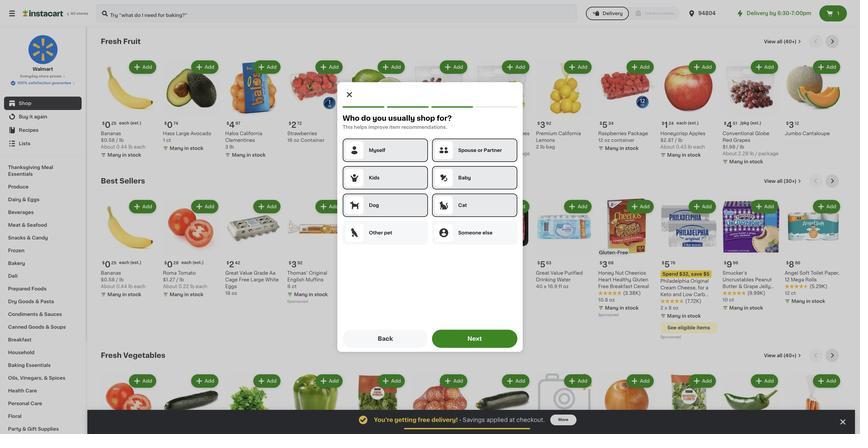 Task type: describe. For each thing, give the bounding box(es) containing it.
grape
[[744, 285, 758, 289]]

else
[[483, 231, 493, 236]]

oz right 10.8
[[610, 298, 615, 303]]

dog
[[369, 203, 379, 208]]

product group containing 9
[[723, 199, 780, 313]]

each inside honeycrisp apples $2.87 / lb about 0.43 lb each
[[694, 145, 705, 150]]

12 inside angel soft toilet paper, 12 mega rolls
[[785, 278, 790, 283]]

& left pasta
[[35, 300, 39, 305]]

jumbo
[[785, 131, 802, 136]]

shop
[[19, 101, 31, 106]]

view all (40+) button for fresh fruit
[[762, 35, 804, 48]]

savings
[[463, 418, 485, 423]]

red inside sun harvest seedless red grapes $2.18 / lb about 2.4 lb / package
[[412, 138, 421, 143]]

package inside sun harvest seedless red grapes $2.18 / lb about 2.4 lb / package
[[445, 152, 465, 156]]

california for premium california lemons 2 lb bag
[[559, 131, 581, 136]]

someone else
[[458, 231, 493, 236]]

grapes inside sun harvest seedless red grapes $2.18 / lb about 2.4 lb / package
[[423, 138, 440, 143]]

walmart logo image
[[28, 35, 58, 65]]

party & gift supplies
[[8, 428, 59, 432]]

bananas for 0
[[101, 131, 121, 136]]

(est.) inside $1.24 each (estimated) element
[[688, 121, 699, 125]]

bananas $0.58 / lb about 0.44 lb each for each (est.)
[[101, 271, 146, 289]]

free inside great value grade aa cage free large white eggs 18 oz
[[239, 278, 249, 283]]

large inside great value grade aa cage free large white eggs 18 oz
[[251, 278, 264, 283]]

condiments
[[8, 313, 38, 317]]

0.44 for 0
[[116, 145, 127, 150]]

6:30-
[[778, 11, 792, 16]]

delivery button
[[586, 7, 629, 20]]

fresh for fresh fruit
[[101, 38, 122, 45]]

cat
[[458, 203, 467, 208]]

86
[[795, 262, 801, 266]]

household link
[[4, 347, 82, 360]]

92 for thomas' original english muffins
[[297, 262, 303, 266]]

smucker's uncrustables peanut butter & grape jelly sandwich
[[723, 271, 772, 296]]

3 for premium california lemons
[[540, 121, 546, 129]]

$ 3 12
[[786, 121, 799, 129]]

add your shopping preferences element
[[337, 82, 523, 353]]

$4.81 per package (estimated) element
[[474, 119, 531, 130]]

$2.87
[[661, 138, 674, 143]]

english
[[287, 278, 305, 283]]

(est.) inside "$5.23 per package (estimated)" element
[[440, 121, 451, 125]]

you
[[373, 115, 387, 122]]

& right the dairy at left
[[22, 198, 26, 202]]

snacks
[[8, 236, 26, 241]]

prices
[[50, 75, 62, 78]]

essentials inside baking essentials link
[[26, 364, 51, 368]]

3 for thomas' original english muffins
[[291, 261, 297, 269]]

ct inside thomas' original english muffins 6 ct
[[292, 285, 297, 289]]

/ inside honeycrisp apples $2.87 / lb about 0.43 lb each
[[675, 138, 677, 143]]

keto
[[661, 293, 672, 298]]

40
[[536, 285, 543, 289]]

each inside roma tomato $1.27 / lb about 0.22 lb each
[[196, 285, 207, 289]]

$ 1 24
[[662, 121, 674, 129]]

10 ct
[[723, 298, 734, 303]]

rolls
[[806, 278, 817, 283]]

carb
[[694, 293, 705, 298]]

red inside conventional globe red grapes $1.98 / lb about 2.28 lb / package
[[723, 138, 732, 143]]

everyday store prices
[[20, 75, 62, 78]]

$ 0 25 each (est.) for 0
[[102, 121, 141, 129]]

(40+) for fresh fruit
[[784, 39, 797, 44]]

improve
[[369, 125, 388, 130]]

thomas' original english muffins 6 ct
[[287, 271, 327, 289]]

$ 2 72
[[289, 121, 302, 129]]

sun harvest seedless red grapes $2.18 / lb about 2.4 lb / package
[[412, 131, 465, 156]]

recipes link
[[4, 124, 82, 137]]

item carousel region containing fresh vegetables
[[101, 350, 842, 435]]

more button
[[550, 415, 577, 426]]

about inside honeycrisp apples $2.87 / lb about 0.43 lb each
[[661, 145, 675, 150]]

$ 3 92 for premium california lemons
[[538, 121, 552, 129]]

9
[[727, 261, 732, 269]]

helps
[[354, 125, 367, 130]]

$ inside $ 5 76
[[662, 262, 665, 266]]

dairy
[[8, 198, 21, 202]]

$ inside the $ 0 33
[[351, 122, 354, 126]]

applied
[[487, 418, 508, 423]]

5 for $ 5 63
[[540, 261, 546, 269]]

94804 button
[[688, 4, 728, 23]]

$ inside $ 0 74
[[164, 122, 167, 126]]

5 for $ 5 76
[[665, 261, 670, 269]]

0 vertical spatial free
[[618, 251, 628, 255]]

10.8 oz
[[598, 298, 615, 303]]

party
[[8, 428, 21, 432]]

toilet
[[811, 271, 824, 276]]

$1.24 each (estimated) element
[[661, 119, 718, 130]]

all for 8
[[777, 179, 783, 184]]

each inside "$ 0 28 each (est.)"
[[181, 261, 192, 265]]

buy it again
[[19, 115, 47, 119]]

baking essentials
[[8, 364, 51, 368]]

baby
[[458, 176, 471, 180]]

grapes inside conventional globe red grapes $1.98 / lb about 2.28 lb / package
[[734, 138, 751, 143]]

gluten-free
[[599, 251, 628, 255]]

2 inside premium california lemons 2 lb bag
[[536, 145, 539, 150]]

grapes inside green seedless grapes bag $1.98 / lb about 2.43 lb / package
[[513, 131, 530, 136]]

28
[[173, 262, 179, 266]]

service type group
[[586, 7, 680, 20]]

1 inside lime 42 1 each
[[350, 138, 352, 143]]

spices
[[49, 376, 65, 381]]

each inside lime 42 1 each
[[353, 138, 365, 143]]

thanksgiving meal essentials
[[8, 165, 53, 177]]

california for halos california clementines 3 lb
[[240, 131, 262, 136]]

about inside roma tomato $1.27 / lb about 0.22 lb each
[[163, 285, 177, 289]]

& left 'candy'
[[27, 236, 31, 241]]

gluten
[[633, 278, 649, 283]]

seedless inside sun harvest seedless red grapes $2.18 / lb about 2.4 lb / package
[[442, 131, 463, 136]]

personal care link
[[4, 398, 82, 411]]

clementines
[[225, 138, 255, 143]]

74
[[173, 122, 178, 126]]

$ inside "$ 0 28 each (est.)"
[[164, 262, 167, 266]]

health
[[8, 389, 24, 394]]

10
[[723, 298, 728, 303]]

item
[[389, 125, 400, 130]]

hass
[[163, 131, 175, 136]]

fresh for fresh vegetables
[[101, 353, 122, 360]]

main content containing 0
[[87, 27, 855, 435]]

thanksgiving
[[8, 165, 40, 170]]

25 for 0
[[111, 122, 116, 126]]

goods for canned
[[28, 325, 44, 330]]

ct right 10
[[729, 298, 734, 303]]

sandwich
[[723, 291, 746, 296]]

(3.38k)
[[623, 291, 641, 296]]

/ inside roma tomato $1.27 / lb about 0.22 lb each
[[176, 278, 178, 283]]

about inside conventional globe red grapes $1.98 / lb about 2.28 lb / package
[[723, 152, 737, 156]]

view all (30+)
[[764, 179, 797, 184]]

original for muffins
[[309, 271, 327, 276]]

2 x 8 oz
[[661, 306, 679, 311]]

honeycrisp apples $2.87 / lb about 0.43 lb each
[[661, 131, 706, 150]]

$0.58 for each (est.)
[[101, 278, 115, 283]]

see
[[668, 326, 677, 331]]

green seedless grapes bag $1.98 / lb about 2.43 lb / package
[[474, 131, 530, 156]]

$ inside $ 2 72
[[289, 122, 291, 126]]

25 for each (est.)
[[111, 262, 116, 266]]

•
[[459, 418, 462, 423]]

a
[[706, 286, 709, 291]]

bag
[[474, 138, 483, 143]]

$1.98 for grapes
[[723, 145, 736, 150]]

(est.) inside "$ 0 28 each (est.)"
[[193, 261, 204, 265]]

buy it again link
[[4, 110, 82, 124]]

care for personal care
[[30, 402, 42, 407]]

2.4
[[427, 152, 435, 156]]

72
[[297, 122, 302, 126]]

8 inside product group
[[789, 261, 795, 269]]

92 for premium california lemons
[[546, 122, 552, 126]]

(9.99k)
[[748, 291, 766, 296]]

ct inside hass large avocado 1 ct
[[166, 138, 171, 143]]

3 for honey nut cheerios heart healthy gluten free breakfast cereal
[[602, 261, 608, 269]]

breakfast inside the honey nut cheerios heart healthy gluten free breakfast cereal
[[610, 285, 633, 289]]

original for cheese,
[[691, 279, 709, 284]]

100% satisfaction guarantee button
[[10, 79, 75, 86]]

treatment tracker modal dialog
[[87, 411, 855, 435]]

again
[[34, 115, 47, 119]]

beverages
[[8, 210, 34, 215]]

peanut
[[755, 278, 772, 283]]

container
[[301, 138, 325, 143]]

household
[[8, 351, 34, 356]]

philadelphia
[[661, 279, 690, 284]]

prepared foods
[[8, 287, 47, 292]]

roma tomato $1.27 / lb about 0.22 lb each
[[163, 271, 207, 289]]

97
[[235, 122, 241, 126]]

goods for dry
[[18, 300, 34, 305]]

view for 3
[[764, 39, 776, 44]]

free inside the honey nut cheerios heart healthy gluten free breakfast cereal
[[598, 285, 609, 289]]

at
[[509, 418, 515, 423]]

$ 0 25 each (est.) for each (est.)
[[102, 261, 141, 269]]

4 for $ 4 97
[[229, 121, 235, 129]]

meal
[[41, 165, 53, 170]]

care for health care
[[25, 389, 37, 394]]

/pkg for 4
[[740, 121, 749, 125]]

2 left 72
[[291, 121, 297, 129]]

spouse
[[458, 148, 477, 153]]

3 all from the top
[[777, 354, 783, 359]]

(30+)
[[784, 179, 797, 184]]

sauces
[[44, 313, 62, 317]]

12 inside raspberries package 12 oz container
[[598, 138, 603, 143]]

best sellers
[[101, 178, 145, 185]]

1 vertical spatial 8
[[669, 306, 672, 311]]



Task type: vqa. For each thing, say whether or not it's contained in the screenshot.
the Phone
no



Task type: locate. For each thing, give the bounding box(es) containing it.
cheerios
[[625, 271, 646, 276]]

0 horizontal spatial package
[[445, 152, 465, 156]]

sponsored badge image
[[287, 300, 308, 304], [598, 314, 619, 318], [350, 329, 370, 333], [661, 336, 681, 340]]

all inside popup button
[[777, 179, 783, 184]]

california right premium
[[559, 131, 581, 136]]

25
[[111, 122, 116, 126], [111, 262, 116, 266]]

8 left 86
[[789, 261, 795, 269]]

who do you usually shop for? this helps improve item recommendations.
[[343, 115, 452, 130]]

$ inside $ 1 24
[[662, 122, 665, 126]]

0 horizontal spatial /pkg
[[430, 121, 439, 125]]

breakfast down healthy
[[610, 285, 633, 289]]

you're getting free delivery!
[[374, 418, 458, 423]]

42 inside lime 42 1 each
[[362, 131, 368, 136]]

bananas $0.58 / lb about 0.44 lb each for 0
[[101, 131, 146, 150]]

2 vertical spatial item carousel region
[[101, 350, 842, 435]]

raspberries
[[598, 131, 627, 136]]

2 view all (40+) button from the top
[[762, 350, 804, 363]]

grade
[[254, 271, 268, 276]]

usually
[[388, 115, 415, 122]]

large inside hass large avocado 1 ct
[[176, 131, 189, 136]]

$0.25 each (estimated) element
[[101, 119, 158, 130], [101, 259, 158, 270]]

package for conventional globe red grapes $1.98 / lb about 2.28 lb / package
[[759, 152, 779, 156]]

prepared foods link
[[4, 283, 82, 296]]

goods inside 'link'
[[28, 325, 44, 330]]

product group
[[101, 59, 158, 160], [163, 59, 220, 153], [225, 59, 282, 160], [287, 59, 344, 144], [350, 59, 406, 153], [412, 59, 469, 167], [474, 59, 531, 167], [536, 59, 593, 151], [598, 59, 655, 153], [661, 59, 718, 160], [723, 59, 780, 167], [785, 59, 842, 137], [101, 199, 158, 300], [163, 199, 220, 300], [225, 199, 282, 297], [287, 199, 344, 306], [350, 199, 406, 335], [412, 199, 469, 307], [474, 199, 531, 300], [536, 199, 593, 290], [598, 199, 655, 319], [661, 199, 718, 342], [723, 199, 780, 313], [785, 199, 842, 307], [101, 374, 158, 435], [163, 374, 220, 435], [225, 374, 282, 435], [287, 374, 344, 435], [350, 374, 406, 435], [412, 374, 469, 435], [474, 374, 531, 435], [536, 374, 593, 435], [598, 374, 655, 435], [661, 374, 718, 435], [723, 374, 780, 435], [785, 374, 842, 435]]

condiments & sauces link
[[4, 309, 82, 321]]

1 horizontal spatial red
[[723, 138, 732, 143]]

0 vertical spatial 25
[[111, 122, 116, 126]]

1 view from the top
[[764, 39, 776, 44]]

original up for
[[691, 279, 709, 284]]

$ inside the $ 5 34
[[600, 122, 602, 126]]

california inside the halos california clementines 3 lb
[[240, 131, 262, 136]]

$ 9 96
[[724, 261, 739, 269]]

1 horizontal spatial breakfast
[[610, 285, 633, 289]]

0 horizontal spatial /pkg (est.)
[[430, 121, 451, 125]]

oz right 16
[[294, 138, 299, 143]]

package right 2.4
[[445, 152, 465, 156]]

1 seedless from the left
[[490, 131, 511, 136]]

1 vertical spatial x
[[665, 306, 668, 311]]

1 vertical spatial bananas $0.58 / lb about 0.44 lb each
[[101, 271, 146, 289]]

& inside "link"
[[39, 313, 43, 317]]

1 horizontal spatial 92
[[546, 122, 552, 126]]

add
[[142, 65, 152, 70], [205, 65, 214, 70], [267, 65, 277, 70], [329, 65, 339, 70], [391, 65, 401, 70], [453, 65, 463, 70], [516, 65, 526, 70], [578, 65, 588, 70], [640, 65, 650, 70], [702, 65, 712, 70], [765, 65, 774, 70], [827, 65, 837, 70], [142, 205, 152, 209], [205, 205, 214, 209], [267, 205, 277, 209], [329, 205, 339, 209], [453, 205, 463, 209], [516, 205, 526, 209], [578, 205, 588, 209], [640, 205, 650, 209], [702, 205, 712, 209], [765, 205, 774, 209], [827, 205, 837, 209], [142, 380, 152, 384], [205, 380, 214, 384], [267, 380, 277, 384], [329, 380, 339, 384], [391, 380, 401, 384], [453, 380, 463, 384], [516, 380, 526, 384], [578, 380, 588, 384], [640, 380, 650, 384], [702, 380, 712, 384], [765, 380, 774, 384], [827, 380, 837, 384]]

1 vertical spatial goods
[[28, 325, 44, 330]]

$1.98 down conventional
[[723, 145, 736, 150]]

2 0.44 from the top
[[116, 285, 127, 289]]

0 horizontal spatial california
[[240, 131, 262, 136]]

great for 2
[[225, 271, 239, 276]]

instacart logo image
[[23, 9, 63, 17]]

8 down lifestyle
[[669, 306, 672, 311]]

0 vertical spatial $ 0 25 each (est.)
[[102, 121, 141, 129]]

1 horizontal spatial value
[[551, 271, 564, 276]]

2 $0.25 each (estimated) element from the top
[[101, 259, 158, 270]]

2 down lifestyle
[[661, 306, 664, 311]]

0 horizontal spatial large
[[176, 131, 189, 136]]

dairy & eggs
[[8, 198, 39, 202]]

lime
[[350, 131, 361, 136]]

product group containing 8
[[785, 199, 842, 307]]

2 item carousel region from the top
[[101, 175, 842, 344]]

2 all from the top
[[777, 179, 783, 184]]

/pkg (est.) up harvest
[[430, 121, 451, 125]]

0 horizontal spatial eggs
[[27, 198, 39, 202]]

1 vertical spatial item carousel region
[[101, 175, 842, 344]]

everyday store prices link
[[20, 74, 66, 79]]

item carousel region
[[101, 35, 842, 169], [101, 175, 842, 344], [101, 350, 842, 435]]

1 vertical spatial $ 3 92
[[289, 261, 303, 269]]

$ inside $ 5 63
[[538, 262, 540, 266]]

1 vertical spatial bananas
[[101, 271, 121, 276]]

about
[[101, 145, 115, 150], [661, 145, 675, 150], [474, 152, 488, 156], [723, 152, 737, 156], [412, 152, 426, 156], [101, 285, 115, 289], [163, 285, 177, 289]]

1 inside hass large avocado 1 ct
[[163, 138, 165, 143]]

2 horizontal spatial free
[[618, 251, 628, 255]]

0 vertical spatial breakfast
[[610, 285, 633, 289]]

3 left 68
[[602, 261, 608, 269]]

cage
[[225, 278, 238, 283]]

2.43
[[490, 152, 500, 156]]

1 view all (40+) button from the top
[[762, 35, 804, 48]]

4 for $ 4 51
[[727, 121, 732, 129]]

view all (40+) button for fresh vegetables
[[762, 350, 804, 363]]

0 vertical spatial 0.44
[[116, 145, 127, 150]]

1 $ 0 25 each (est.) from the top
[[102, 121, 141, 129]]

3 down the halos
[[225, 145, 228, 150]]

all for 3
[[777, 39, 783, 44]]

about inside sun harvest seedless red grapes $2.18 / lb about 2.4 lb / package
[[412, 152, 426, 156]]

fresh left vegetables
[[101, 353, 122, 360]]

$ inside $ 8 86
[[786, 262, 789, 266]]

18
[[225, 291, 231, 296]]

essentials inside the thanksgiving meal essentials
[[8, 172, 33, 177]]

more
[[559, 419, 569, 422]]

0 vertical spatial 8
[[789, 261, 795, 269]]

0 horizontal spatial 8
[[669, 306, 672, 311]]

view inside popup button
[[764, 179, 776, 184]]

3 for jumbo cantaloupe
[[789, 121, 794, 129]]

1 (40+) from the top
[[784, 39, 797, 44]]

0 horizontal spatial x
[[544, 285, 547, 289]]

everyday
[[20, 75, 38, 78]]

original inside philadelphia original cream cheese, for a keto and low carb lifestyle
[[691, 279, 709, 284]]

1 vertical spatial $ 0 25 each (est.)
[[102, 261, 141, 269]]

product group containing 1
[[661, 59, 718, 160]]

healthy
[[613, 278, 632, 283]]

red down sun
[[412, 138, 421, 143]]

1 vertical spatial all
[[777, 179, 783, 184]]

ct down mega
[[791, 291, 796, 296]]

12 inside $ 3 12
[[795, 122, 799, 126]]

lb inside the halos california clementines 3 lb
[[229, 145, 234, 150]]

oz right fl
[[563, 285, 569, 289]]

2 $ 0 25 each (est.) from the top
[[102, 261, 141, 269]]

0 vertical spatial all
[[777, 39, 783, 44]]

1 vertical spatial fresh
[[101, 353, 122, 360]]

1 horizontal spatial 8
[[789, 261, 795, 269]]

0 horizontal spatial 42
[[235, 262, 240, 266]]

2 horizontal spatial grapes
[[734, 138, 751, 143]]

eggs down "cage"
[[225, 285, 237, 289]]

oz down raspberries
[[605, 138, 610, 143]]

supplies
[[38, 428, 59, 432]]

3 item carousel region from the top
[[101, 350, 842, 435]]

fresh left fruit
[[101, 38, 122, 45]]

value inside great value purified drinking water 40 x 16.9 fl oz
[[551, 271, 564, 276]]

42 up "cage"
[[235, 262, 240, 266]]

globe
[[755, 131, 770, 136]]

68
[[608, 262, 614, 266]]

/pkg for 5
[[430, 121, 439, 125]]

0 horizontal spatial 4
[[229, 121, 235, 129]]

package
[[510, 152, 530, 156], [759, 152, 779, 156], [445, 152, 465, 156]]

2 4 from the left
[[229, 121, 235, 129]]

$ inside $ 2 42
[[227, 262, 229, 266]]

1 vertical spatial $0.58
[[101, 278, 115, 283]]

/pkg (est.) inside $4.51 per package (estimated) element
[[740, 121, 762, 125]]

0 vertical spatial item carousel region
[[101, 35, 842, 169]]

goods
[[18, 300, 34, 305], [28, 325, 44, 330]]

2 bananas from the top
[[101, 271, 121, 276]]

ground,
[[504, 271, 523, 276]]

1 vertical spatial eggs
[[225, 285, 237, 289]]

2 bananas $0.58 / lb about 0.44 lb each from the top
[[101, 271, 146, 289]]

1 vertical spatial 25
[[111, 262, 116, 266]]

3 package from the left
[[445, 152, 465, 156]]

1 horizontal spatial california
[[559, 131, 581, 136]]

3 view from the top
[[764, 354, 776, 359]]

$2.18
[[412, 145, 424, 150]]

1 bananas $0.58 / lb about 0.44 lb each from the top
[[101, 131, 146, 150]]

2 great from the left
[[225, 271, 239, 276]]

next
[[468, 337, 482, 342]]

4 left 97
[[229, 121, 235, 129]]

large down "grade"
[[251, 278, 264, 283]]

0 vertical spatial 92
[[546, 122, 552, 126]]

do
[[361, 115, 371, 122]]

value inside great value grade aa cage free large white eggs 18 oz
[[240, 271, 253, 276]]

1 horizontal spatial $ 3 92
[[538, 121, 552, 129]]

8
[[789, 261, 795, 269], [669, 306, 672, 311]]

42 down helps
[[362, 131, 368, 136]]

1 vertical spatial 92
[[297, 262, 303, 266]]

0 horizontal spatial original
[[309, 271, 327, 276]]

cheese,
[[678, 286, 697, 291]]

1 vertical spatial view all (40+) button
[[762, 350, 804, 363]]

$4.51 per package (estimated) element
[[723, 119, 780, 130]]

5 left 34
[[602, 121, 608, 129]]

partner
[[484, 148, 502, 153]]

5 for $ 5 34
[[602, 121, 608, 129]]

0 vertical spatial (40+)
[[784, 39, 797, 44]]

(40+) for fresh vegetables
[[784, 354, 797, 359]]

2 vertical spatial view
[[764, 354, 776, 359]]

2 down lemons
[[536, 145, 539, 150]]

2 /pkg from the left
[[430, 121, 439, 125]]

1 vertical spatial view all (40+)
[[764, 354, 797, 359]]

1 horizontal spatial free
[[598, 285, 609, 289]]

grapes down harvest
[[423, 138, 440, 143]]

recipes
[[19, 128, 39, 133]]

delivery inside button
[[603, 11, 623, 16]]

5 left 63
[[540, 261, 546, 269]]

0 vertical spatial essentials
[[8, 172, 33, 177]]

1 horizontal spatial package
[[510, 152, 530, 156]]

oz right 18
[[232, 291, 237, 296]]

$ 3 92 for thomas' original english muffins
[[289, 261, 303, 269]]

0 vertical spatial large
[[176, 131, 189, 136]]

ct down hass
[[166, 138, 171, 143]]

honey
[[598, 271, 614, 276]]

california inside premium california lemons 2 lb bag
[[559, 131, 581, 136]]

92 up thomas'
[[297, 262, 303, 266]]

0 vertical spatial x
[[544, 285, 547, 289]]

goods down condiments & sauces
[[28, 325, 44, 330]]

free
[[618, 251, 628, 255], [239, 278, 249, 283], [598, 285, 609, 289]]

3
[[540, 121, 546, 129], [789, 121, 794, 129], [225, 145, 228, 150], [291, 261, 297, 269], [602, 261, 608, 269]]

0 horizontal spatial $1.98
[[474, 145, 487, 150]]

1 horizontal spatial /pkg
[[740, 121, 749, 125]]

1 button
[[820, 5, 847, 22]]

1 horizontal spatial /pkg (est.)
[[740, 121, 762, 125]]

soft
[[800, 271, 810, 276]]

store
[[39, 75, 49, 78]]

$ inside $ 9 96
[[724, 262, 727, 266]]

4
[[727, 121, 732, 129], [229, 121, 235, 129]]

1 4 from the left
[[727, 121, 732, 129]]

value up water
[[551, 271, 564, 276]]

& left gift
[[22, 428, 26, 432]]

seedless down "$5.23 per package (estimated)" element
[[442, 131, 463, 136]]

2 view all (40+) from the top
[[764, 354, 797, 359]]

delivery for delivery by 6:30-7:00pm
[[747, 11, 769, 16]]

$5.72 element
[[474, 259, 531, 270]]

1 value from the left
[[551, 271, 564, 276]]

purified
[[565, 271, 583, 276]]

3 up thomas'
[[291, 261, 297, 269]]

$1.98 inside conventional globe red grapes $1.98 / lb about 2.28 lb / package
[[723, 145, 736, 150]]

/pkg
[[740, 121, 749, 125], [430, 121, 439, 125]]

1 bananas from the top
[[101, 131, 121, 136]]

& inside 'link'
[[46, 325, 49, 330]]

free down heart
[[598, 285, 609, 289]]

& right meat
[[22, 223, 26, 228]]

2 (40+) from the top
[[784, 354, 797, 359]]

/pkg (est.) for 4
[[740, 121, 762, 125]]

1 $0.58 from the top
[[101, 138, 115, 143]]

$ 0 74
[[164, 121, 178, 129]]

(est.)
[[130, 121, 141, 125], [688, 121, 699, 125], [750, 121, 762, 125], [440, 121, 451, 125], [130, 261, 141, 265], [193, 261, 204, 265]]

None search field
[[96, 4, 577, 23]]

/pkg (est.) inside "$5.23 per package (estimated)" element
[[430, 121, 451, 125]]

grapes down conventional
[[734, 138, 751, 143]]

$0.25 each (estimated) element for each (est.)
[[101, 259, 158, 270]]

1 vertical spatial care
[[30, 402, 42, 407]]

$1.98 down bag
[[474, 145, 487, 150]]

0 vertical spatial bananas
[[101, 131, 121, 136]]

5 for $ 5
[[416, 121, 421, 129]]

x right 40
[[544, 285, 547, 289]]

bananas for each (est.)
[[101, 271, 121, 276]]

/pkg right 51
[[740, 121, 749, 125]]

package down globe
[[759, 152, 779, 156]]

1 view all (40+) from the top
[[764, 39, 797, 44]]

1 vertical spatial view
[[764, 179, 776, 184]]

0 vertical spatial $0.25 each (estimated) element
[[101, 119, 158, 130]]

0 vertical spatial 42
[[362, 131, 368, 136]]

42 inside $ 2 42
[[235, 262, 240, 266]]

value left "grade"
[[240, 271, 253, 276]]

1 $1.98 from the left
[[474, 145, 487, 150]]

aa
[[269, 271, 276, 276]]

great for 5
[[536, 271, 550, 276]]

lb inside premium california lemons 2 lb bag
[[540, 145, 545, 150]]

breakfast link
[[4, 334, 82, 347]]

1 horizontal spatial great
[[536, 271, 550, 276]]

oz inside great value purified drinking water 40 x 16.9 fl oz
[[563, 285, 569, 289]]

oz inside the strawberries 16 oz container
[[294, 138, 299, 143]]

honey nut cheerios heart healthy gluten free breakfast cereal
[[598, 271, 649, 289]]

1 great from the left
[[536, 271, 550, 276]]

0 horizontal spatial free
[[239, 278, 249, 283]]

2 vertical spatial free
[[598, 285, 609, 289]]

by
[[770, 11, 777, 16]]

x inside great value purified drinking water 40 x 16.9 fl oz
[[544, 285, 547, 289]]

1 vertical spatial $0.25 each (estimated) element
[[101, 259, 158, 270]]

oz inside raspberries package 12 oz container
[[605, 138, 610, 143]]

oz inside great value grade aa cage free large white eggs 18 oz
[[232, 291, 237, 296]]

& down the uncrustables
[[739, 285, 743, 289]]

original up muffins
[[309, 271, 327, 276]]

0.44
[[116, 145, 127, 150], [116, 285, 127, 289]]

2 seedless from the left
[[442, 131, 463, 136]]

0 vertical spatial care
[[25, 389, 37, 394]]

view for 8
[[764, 179, 776, 184]]

1 25 from the top
[[111, 122, 116, 126]]

great up drinking on the right bottom
[[536, 271, 550, 276]]

health care
[[8, 389, 37, 394]]

breakfast up household
[[8, 338, 31, 343]]

this
[[343, 125, 353, 130]]

/pkg inside $4.51 per package (estimated) element
[[740, 121, 749, 125]]

care up floral link
[[30, 402, 42, 407]]

white
[[265, 278, 279, 283]]

1 vertical spatial large
[[251, 278, 264, 283]]

0 vertical spatial fresh
[[101, 38, 122, 45]]

essentials down thanksgiving
[[8, 172, 33, 177]]

1 horizontal spatial eggs
[[225, 285, 237, 289]]

1 vertical spatial breakfast
[[8, 338, 31, 343]]

0 horizontal spatial great
[[225, 271, 239, 276]]

red down conventional
[[723, 138, 732, 143]]

$1.98 inside green seedless grapes bag $1.98 / lb about 2.43 lb / package
[[474, 145, 487, 150]]

0 vertical spatial view all (40+)
[[764, 39, 797, 44]]

add button
[[130, 61, 156, 73], [192, 61, 218, 73], [254, 61, 280, 73], [316, 61, 342, 73], [379, 61, 404, 73], [441, 61, 467, 73], [503, 61, 529, 73], [565, 61, 591, 73], [627, 61, 653, 73], [690, 61, 715, 73], [752, 61, 778, 73], [814, 61, 840, 73], [130, 201, 156, 213], [192, 201, 218, 213], [254, 201, 280, 213], [316, 201, 342, 213], [441, 201, 467, 213], [503, 201, 529, 213], [565, 201, 591, 213], [627, 201, 653, 213], [690, 201, 715, 213], [752, 201, 778, 213], [814, 201, 840, 213], [130, 376, 156, 388], [192, 376, 218, 388], [254, 376, 280, 388], [316, 376, 342, 388], [379, 376, 404, 388], [441, 376, 467, 388], [503, 376, 529, 388], [565, 376, 591, 388], [627, 376, 653, 388], [690, 376, 715, 388], [752, 376, 778, 388], [814, 376, 840, 388]]

2 25 from the top
[[111, 262, 116, 266]]

eggs inside great value grade aa cage free large white eggs 18 oz
[[225, 285, 237, 289]]

large down 74
[[176, 131, 189, 136]]

about inside green seedless grapes bag $1.98 / lb about 2.43 lb / package
[[474, 152, 488, 156]]

view all (40+) for fruit
[[764, 39, 797, 44]]

$ 3 92 up thomas'
[[289, 261, 303, 269]]

92 up premium
[[546, 122, 552, 126]]

1 horizontal spatial $1.98
[[723, 145, 736, 150]]

$5.23 per package (estimated) element
[[412, 119, 469, 130]]

2 $0.58 from the top
[[101, 278, 115, 283]]

view all (40+) for vegetables
[[764, 354, 797, 359]]

2 california from the left
[[240, 131, 262, 136]]

0 horizontal spatial $ 3 92
[[289, 261, 303, 269]]

original inside thomas' original english muffins 6 ct
[[309, 271, 327, 276]]

& left 'sauces'
[[39, 313, 43, 317]]

dry goods & pasta link
[[4, 296, 82, 309]]

3 up jumbo in the top of the page
[[789, 121, 794, 129]]

jumbo cantaloupe
[[785, 131, 830, 136]]

/pkg (est.) for 5
[[430, 121, 451, 125]]

2 red from the left
[[412, 138, 421, 143]]

$0.25 each (estimated) element for 0
[[101, 119, 158, 130]]

1 /pkg from the left
[[740, 121, 749, 125]]

0 vertical spatial $ 3 92
[[538, 121, 552, 129]]

package for green seedless grapes bag $1.98 / lb about 2.43 lb / package
[[510, 152, 530, 156]]

1 horizontal spatial grapes
[[513, 131, 530, 136]]

$ inside $ 5
[[413, 122, 416, 126]]

$ 3 92 up premium
[[538, 121, 552, 129]]

2 /pkg (est.) from the left
[[430, 121, 451, 125]]

red
[[723, 138, 732, 143], [412, 138, 421, 143]]

great up "cage"
[[225, 271, 239, 276]]

other pet
[[369, 231, 392, 236]]

1 vertical spatial essentials
[[26, 364, 51, 368]]

& left spices
[[44, 376, 48, 381]]

0 horizontal spatial 92
[[297, 262, 303, 266]]

4 left 51
[[727, 121, 732, 129]]

3 inside the halos california clementines 3 lb
[[225, 145, 228, 150]]

1 item carousel region from the top
[[101, 35, 842, 169]]

1 0.44 from the top
[[116, 145, 127, 150]]

/pkg inside "$5.23 per package (estimated)" element
[[430, 121, 439, 125]]

strawberries
[[287, 131, 317, 136]]

x down lifestyle
[[665, 306, 668, 311]]

1 horizontal spatial original
[[691, 279, 709, 284]]

1 horizontal spatial 4
[[727, 121, 732, 129]]

2 view from the top
[[764, 179, 776, 184]]

essentials up oils, vinegars, & spices
[[26, 364, 51, 368]]

80%/20%
[[474, 278, 497, 283]]

1 california from the left
[[559, 131, 581, 136]]

eggs down produce 'link'
[[27, 198, 39, 202]]

0 vertical spatial view
[[764, 39, 776, 44]]

2 up "cage"
[[229, 261, 234, 269]]

halos california clementines 3 lb
[[225, 131, 262, 150]]

$0.28 each (estimated) element
[[163, 259, 220, 270]]

candy
[[32, 236, 48, 241]]

$ inside $ 4 51
[[724, 122, 727, 126]]

breakfast inside the breakfast link
[[8, 338, 31, 343]]

1 inside $1.24 each (estimated) element
[[665, 121, 668, 129]]

seedless down $4.81 per package (estimated) element
[[490, 131, 511, 136]]

$ inside $ 4 97
[[227, 122, 229, 126]]

goods down prepared foods
[[18, 300, 34, 305]]

/pkg up harvest
[[430, 121, 439, 125]]

0 vertical spatial eggs
[[27, 198, 39, 202]]

0 vertical spatial goods
[[18, 300, 34, 305]]

1 vertical spatial original
[[691, 279, 709, 284]]

deli
[[8, 274, 18, 279]]

package inside conventional globe red grapes $1.98 / lb about 2.28 lb / package
[[759, 152, 779, 156]]

main content
[[87, 27, 855, 435]]

great inside great value purified drinking water 40 x 16.9 fl oz
[[536, 271, 550, 276]]

free right "cage"
[[239, 278, 249, 283]]

2 value from the left
[[240, 271, 253, 276]]

2 fresh from the top
[[101, 353, 122, 360]]

ct right 6
[[292, 285, 297, 289]]

or
[[478, 148, 483, 153]]

seedless inside green seedless grapes bag $1.98 / lb about 2.43 lb / package
[[490, 131, 511, 136]]

1 vertical spatial free
[[239, 278, 249, 283]]

100% satisfaction guarantee
[[17, 81, 71, 85]]

0 vertical spatial view all (40+) button
[[762, 35, 804, 48]]

butter
[[723, 285, 738, 289]]

$ inside $ 3 68
[[600, 262, 602, 266]]

condiments & sauces
[[8, 313, 62, 317]]

1 fresh from the top
[[101, 38, 122, 45]]

1 horizontal spatial delivery
[[747, 11, 769, 16]]

mega
[[791, 278, 804, 283]]

value for 5
[[551, 271, 564, 276]]

2 $1.98 from the left
[[723, 145, 736, 150]]

5 up sun
[[416, 121, 421, 129]]

1 $0.25 each (estimated) element from the top
[[101, 119, 158, 130]]

0.44 for each (est.)
[[116, 285, 127, 289]]

0 vertical spatial bananas $0.58 / lb about 0.44 lb each
[[101, 131, 146, 150]]

1 vertical spatial 0.44
[[116, 285, 127, 289]]

oz down lifestyle
[[673, 306, 679, 311]]

& left soups
[[46, 325, 49, 330]]

$1.98 for bag
[[474, 145, 487, 150]]

baking
[[8, 364, 25, 368]]

delivery for delivery
[[603, 11, 623, 16]]

2.28
[[738, 152, 749, 156]]

package inside green seedless grapes bag $1.98 / lb about 2.43 lb / package
[[510, 152, 530, 156]]

94804
[[699, 11, 716, 16]]

great inside great value grade aa cage free large white eggs 18 oz
[[225, 271, 239, 276]]

3 up premium
[[540, 121, 546, 129]]

$5
[[704, 272, 710, 277]]

2 package from the left
[[759, 152, 779, 156]]

/pkg (est.) right 51
[[740, 121, 762, 125]]

stores
[[76, 12, 88, 15]]

0 horizontal spatial value
[[240, 271, 253, 276]]

$0.58 for 0
[[101, 138, 115, 143]]

drinking
[[536, 278, 556, 283]]

1 inside 1 button
[[838, 11, 840, 16]]

each
[[119, 121, 129, 125], [677, 121, 687, 125], [353, 138, 365, 143], [134, 145, 146, 150], [694, 145, 705, 150], [119, 261, 129, 265], [181, 261, 192, 265], [134, 285, 146, 289], [196, 285, 207, 289]]

1 /pkg (est.) from the left
[[740, 121, 762, 125]]

1 horizontal spatial x
[[665, 306, 668, 311]]

free up the nut
[[618, 251, 628, 255]]

apples
[[689, 131, 706, 136]]

value for 2
[[240, 271, 253, 276]]

1 all from the top
[[777, 39, 783, 44]]

it
[[29, 115, 33, 119]]

5 left '76' at the bottom of the page
[[665, 261, 670, 269]]

1 package from the left
[[510, 152, 530, 156]]

california up clementines
[[240, 131, 262, 136]]

1 horizontal spatial large
[[251, 278, 264, 283]]

& inside smucker's uncrustables peanut butter & grape jelly sandwich
[[739, 285, 743, 289]]

conventional
[[723, 131, 754, 136]]

1 vertical spatial 42
[[235, 262, 240, 266]]

package right 2.43
[[510, 152, 530, 156]]

0 horizontal spatial red
[[412, 138, 421, 143]]

1 horizontal spatial 42
[[362, 131, 368, 136]]

(est.) inside $4.51 per package (estimated) element
[[750, 121, 762, 125]]

0 horizontal spatial breakfast
[[8, 338, 31, 343]]

2 horizontal spatial package
[[759, 152, 779, 156]]

delivery
[[747, 11, 769, 16], [603, 11, 623, 16]]

cereal
[[634, 285, 649, 289]]

1 red from the left
[[723, 138, 732, 143]]

care down vinegars,
[[25, 389, 37, 394]]

2 vertical spatial all
[[777, 354, 783, 359]]

grapes down $4.81 per package (estimated) element
[[513, 131, 530, 136]]

each (est.)
[[677, 121, 699, 125]]

$ inside $ 3 12
[[786, 122, 789, 126]]

0 horizontal spatial seedless
[[442, 131, 463, 136]]

1 horizontal spatial seedless
[[490, 131, 511, 136]]



